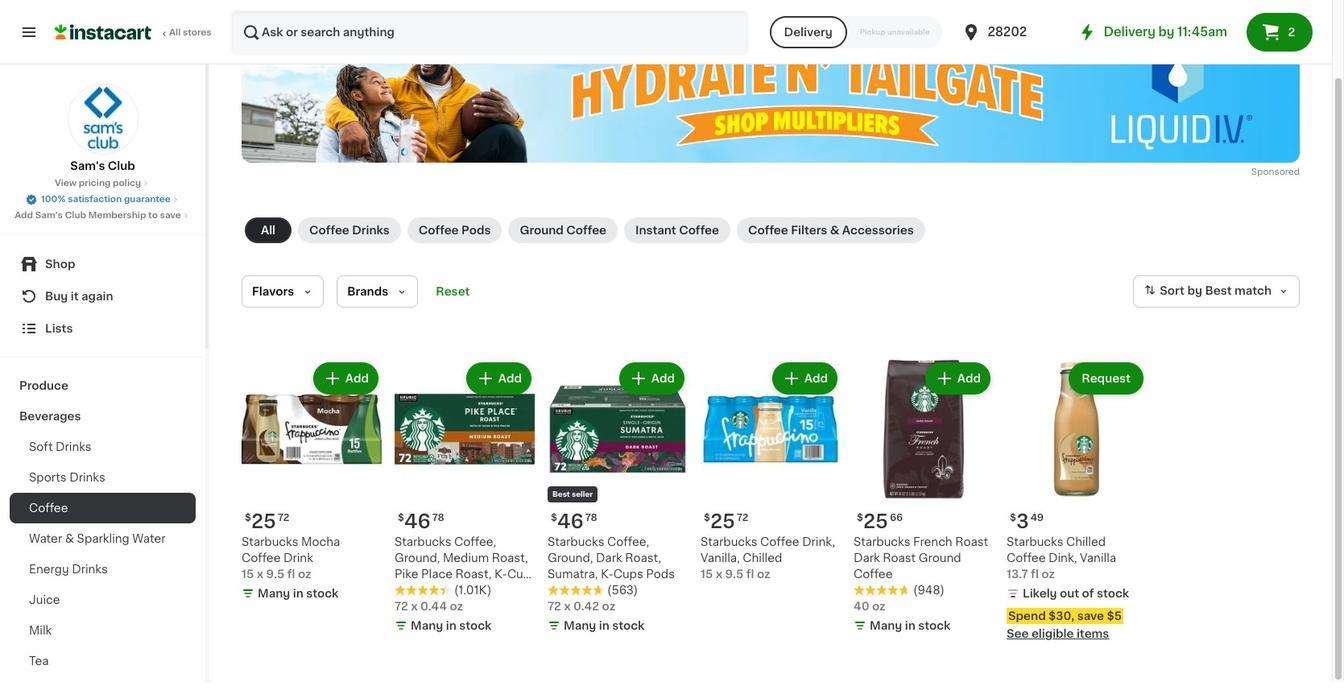Task type: locate. For each thing, give the bounding box(es) containing it.
0 horizontal spatial coffee,
[[454, 537, 496, 548]]

3 add button from the left
[[621, 364, 683, 393]]

cups
[[614, 569, 644, 580]]

0 horizontal spatial ground,
[[395, 553, 440, 564]]

$ 46 78 down best seller
[[551, 513, 598, 531]]

starbucks up sumatra, at bottom
[[548, 537, 605, 548]]

5 $ from the left
[[857, 513, 864, 523]]

delivery
[[1104, 26, 1156, 38], [784, 27, 833, 38]]

many down starbucks mocha coffee drink 15 x 9.5 fl oz
[[258, 588, 290, 600]]

5 starbucks from the left
[[854, 537, 911, 548]]

$ up vanilla,
[[704, 513, 711, 523]]

save
[[160, 211, 181, 220], [1078, 611, 1105, 622]]

2 15 from the left
[[701, 569, 713, 580]]

roast
[[956, 537, 989, 548], [883, 553, 916, 564]]

starbucks down $ 3 49
[[1007, 537, 1064, 548]]

in down "(948)" on the right bottom of page
[[905, 621, 916, 632]]

many in stock down "(948)" on the right bottom of page
[[870, 621, 951, 632]]

sam's up pricing
[[70, 160, 105, 172]]

dark inside the starbucks coffee, ground, dark roast, sumatra, k-cups pods
[[596, 553, 623, 564]]

$ 25 72 for starbucks mocha coffee drink
[[245, 513, 289, 531]]

None search field
[[230, 10, 749, 55]]

coffee right all link
[[309, 225, 350, 236]]

5 product group from the left
[[854, 360, 994, 638]]

dink,
[[1049, 553, 1078, 564]]

starbucks inside starbucks french roast dark roast ground coffee
[[854, 537, 911, 548]]

coffee up 40 oz
[[854, 569, 893, 580]]

0 horizontal spatial &
[[65, 533, 74, 545]]

1 coffee, from the left
[[454, 537, 496, 548]]

3 starbucks from the left
[[548, 537, 605, 548]]

25 for starbucks coffee drink, vanilla, chilled
[[711, 513, 736, 531]]

1 vertical spatial &
[[65, 533, 74, 545]]

by for delivery
[[1159, 26, 1175, 38]]

roast,
[[492, 553, 528, 564], [625, 553, 662, 564], [456, 569, 492, 580]]

2 starbucks from the left
[[395, 537, 452, 548]]

0 horizontal spatial ground
[[520, 225, 564, 236]]

1 horizontal spatial 78
[[586, 513, 598, 523]]

1 horizontal spatial sam's
[[70, 160, 105, 172]]

ground, inside starbucks coffee, ground, medium roast, pike place roast, k-cup pods
[[395, 553, 440, 564]]

1 horizontal spatial ground,
[[548, 553, 593, 564]]

2 horizontal spatial pods
[[646, 569, 675, 580]]

best left match
[[1206, 286, 1232, 297]]

0 vertical spatial sam's
[[70, 160, 105, 172]]

0 vertical spatial by
[[1159, 26, 1175, 38]]

1 ground, from the left
[[395, 553, 440, 564]]

1 starbucks from the left
[[242, 537, 299, 548]]

pods right cups
[[646, 569, 675, 580]]

coffee left filters
[[749, 225, 789, 236]]

15
[[242, 569, 254, 580], [701, 569, 713, 580]]

water & sparkling water link
[[10, 524, 196, 554]]

many down 72 x 0.44 oz
[[411, 621, 443, 632]]

all left stores
[[169, 28, 181, 37]]

0 vertical spatial save
[[160, 211, 181, 220]]

$ 46 78 for starbucks coffee, ground, medium roast, pike place roast, k-cup pods
[[398, 513, 445, 531]]

4 $ from the left
[[704, 513, 711, 523]]

drinks down water & sparkling water
[[72, 564, 108, 575]]

1 vertical spatial roast
[[883, 553, 916, 564]]

1 horizontal spatial $ 46 78
[[551, 513, 598, 531]]

coffee inside the starbucks coffee drink, vanilla, chilled 15 x 9.5 fl oz
[[761, 537, 800, 548]]

all stores
[[169, 28, 212, 37]]

2 vertical spatial pods
[[395, 585, 424, 596]]

club down satisfaction
[[65, 211, 86, 220]]

by inside field
[[1188, 286, 1203, 297]]

water right sparkling
[[132, 533, 166, 545]]

$ up the pike
[[398, 513, 404, 523]]

$ down best seller
[[551, 513, 557, 523]]

46 for starbucks coffee, ground, dark roast, sumatra, k-cups pods
[[557, 513, 584, 531]]

sports drinks link
[[10, 462, 196, 493]]

coffee, for dark
[[608, 537, 650, 548]]

sam's club link
[[67, 84, 138, 174]]

1 horizontal spatial $ 25 72
[[704, 513, 749, 531]]

starbucks for starbucks mocha coffee drink 15 x 9.5 fl oz
[[242, 537, 299, 548]]

1 k- from the left
[[495, 569, 508, 580]]

78 down seller
[[586, 513, 598, 523]]

instacart logo image
[[55, 23, 151, 42]]

coffee left drink,
[[761, 537, 800, 548]]

milk
[[29, 625, 52, 637]]

1 46 from the left
[[404, 513, 431, 531]]

2 add button from the left
[[468, 364, 530, 393]]

out
[[1060, 588, 1080, 600]]

1 $ from the left
[[245, 513, 251, 523]]

chilled inside starbucks chilled coffee dink, vanilla 13.7 fl oz
[[1067, 537, 1106, 548]]

coffee left drink
[[242, 553, 281, 564]]

oz inside starbucks mocha coffee drink 15 x 9.5 fl oz
[[298, 569, 312, 580]]

tea link
[[10, 646, 196, 677]]

in for 40 oz
[[905, 621, 916, 632]]

tea
[[29, 656, 49, 667]]

$ 25 72 up vanilla,
[[704, 513, 749, 531]]

$ left 66
[[857, 513, 864, 523]]

0 horizontal spatial 25
[[251, 513, 276, 531]]

1 horizontal spatial 9.5
[[726, 569, 744, 580]]

dark down $ 25 66 at the right bottom of the page
[[854, 553, 880, 564]]

coffee, up cups
[[608, 537, 650, 548]]

72 up vanilla,
[[737, 513, 749, 523]]

all inside all link
[[261, 225, 276, 236]]

x inside starbucks mocha coffee drink 15 x 9.5 fl oz
[[257, 569, 264, 580]]

15 inside starbucks mocha coffee drink 15 x 9.5 fl oz
[[242, 569, 254, 580]]

starbucks for starbucks coffee drink, vanilla, chilled 15 x 9.5 fl oz
[[701, 537, 758, 548]]

many in stock for 72 x 0.42 oz
[[564, 621, 645, 632]]

9.5 inside the starbucks coffee drink, vanilla, chilled 15 x 9.5 fl oz
[[726, 569, 744, 580]]

25 up vanilla,
[[711, 513, 736, 531]]

1 horizontal spatial all
[[261, 225, 276, 236]]

2 $ from the left
[[398, 513, 404, 523]]

1 9.5 from the left
[[266, 569, 285, 580]]

pods up reset button
[[462, 225, 491, 236]]

starbucks up place
[[395, 537, 452, 548]]

25 up starbucks mocha coffee drink 15 x 9.5 fl oz
[[251, 513, 276, 531]]

best left seller
[[553, 491, 570, 498]]

6 product group from the left
[[1007, 360, 1147, 642]]

delivery inside "button"
[[784, 27, 833, 38]]

2 ground, from the left
[[548, 553, 593, 564]]

1 product group from the left
[[242, 360, 382, 605]]

product group
[[242, 360, 382, 605], [395, 360, 535, 638], [548, 360, 688, 638], [701, 360, 841, 583], [854, 360, 994, 638], [1007, 360, 1147, 642]]

all link
[[245, 218, 292, 244]]

spend
[[1009, 611, 1046, 622]]

1 horizontal spatial 15
[[701, 569, 713, 580]]

0 vertical spatial pods
[[462, 225, 491, 236]]

100%
[[41, 195, 66, 204]]

starbucks coffee, ground, medium roast, pike place roast, k-cup pods
[[395, 537, 531, 596]]

0 horizontal spatial by
[[1159, 26, 1175, 38]]

by right sort
[[1188, 286, 1203, 297]]

9.5
[[266, 569, 285, 580], [726, 569, 744, 580]]

coffee up 13.7
[[1007, 553, 1046, 564]]

add for starbucks coffee, ground, dark roast, sumatra, k-cups pods
[[652, 373, 675, 385]]

46 up the pike
[[404, 513, 431, 531]]

2 horizontal spatial fl
[[1031, 569, 1039, 580]]

juice
[[29, 595, 60, 606]]

coffee
[[309, 225, 350, 236], [419, 225, 459, 236], [567, 225, 607, 236], [679, 225, 720, 236], [749, 225, 789, 236], [29, 503, 68, 514], [761, 537, 800, 548], [242, 553, 281, 564], [1007, 553, 1046, 564], [854, 569, 893, 580]]

0 horizontal spatial $ 46 78
[[398, 513, 445, 531]]

$ inside $ 3 49
[[1010, 513, 1017, 523]]

service type group
[[770, 16, 943, 48]]

pods down the pike
[[395, 585, 424, 596]]

shop link
[[10, 248, 196, 280]]

$ 25 72 for starbucks coffee drink, vanilla, chilled
[[704, 513, 749, 531]]

request button
[[1071, 364, 1143, 393]]

sort
[[1160, 286, 1185, 297]]

1 vertical spatial chilled
[[743, 553, 783, 564]]

0 horizontal spatial dark
[[596, 553, 623, 564]]

starbucks up vanilla,
[[701, 537, 758, 548]]

0 horizontal spatial chilled
[[743, 553, 783, 564]]

2 horizontal spatial 25
[[864, 513, 889, 531]]

ground, up the pike
[[395, 553, 440, 564]]

chilled right vanilla,
[[743, 553, 783, 564]]

46 down best seller
[[557, 513, 584, 531]]

roast, up cup
[[492, 553, 528, 564]]

ground, up sumatra, at bottom
[[548, 553, 593, 564]]

Search field
[[232, 11, 747, 53]]

6 $ from the left
[[1010, 513, 1017, 523]]

sam's
[[70, 160, 105, 172], [35, 211, 63, 220]]

starbucks
[[242, 537, 299, 548], [395, 537, 452, 548], [548, 537, 605, 548], [701, 537, 758, 548], [854, 537, 911, 548], [1007, 537, 1064, 548]]

2 button
[[1247, 13, 1313, 52]]

fl
[[287, 569, 295, 580], [747, 569, 755, 580], [1031, 569, 1039, 580]]

roast, inside the starbucks coffee, ground, dark roast, sumatra, k-cups pods
[[625, 553, 662, 564]]

1 25 from the left
[[251, 513, 276, 531]]

1 horizontal spatial 46
[[557, 513, 584, 531]]

dark for 46
[[596, 553, 623, 564]]

stock down drink
[[306, 588, 339, 600]]

water up energy
[[29, 533, 62, 545]]

milk link
[[10, 616, 196, 646]]

ground,
[[395, 553, 440, 564], [548, 553, 593, 564]]

1 horizontal spatial by
[[1188, 286, 1203, 297]]

0 horizontal spatial fl
[[287, 569, 295, 580]]

drinks up 'sports drinks'
[[56, 442, 92, 453]]

starbucks inside the starbucks coffee, ground, dark roast, sumatra, k-cups pods
[[548, 537, 605, 548]]

drinks for sports drinks
[[69, 472, 105, 483]]

oz
[[298, 569, 312, 580], [757, 569, 771, 580], [1042, 569, 1055, 580], [450, 601, 463, 613], [602, 601, 616, 613], [873, 601, 886, 613]]

stock down the (1.01k)
[[459, 621, 492, 632]]

2
[[1289, 27, 1296, 38]]

0 horizontal spatial roast
[[883, 553, 916, 564]]

1 vertical spatial ground
[[919, 553, 962, 564]]

k- up (563)
[[601, 569, 614, 580]]

all up flavors
[[261, 225, 276, 236]]

0 vertical spatial roast
[[956, 537, 989, 548]]

0 horizontal spatial all
[[169, 28, 181, 37]]

buy it again link
[[10, 280, 196, 313]]

100% satisfaction guarantee
[[41, 195, 171, 204]]

drink
[[284, 553, 313, 564]]

in
[[293, 588, 304, 600], [446, 621, 457, 632], [599, 621, 610, 632], [905, 621, 916, 632]]

3 $ from the left
[[551, 513, 557, 523]]

2 46 from the left
[[557, 513, 584, 531]]

0 vertical spatial all
[[169, 28, 181, 37]]

starbucks inside the starbucks coffee drink, vanilla, chilled 15 x 9.5 fl oz
[[701, 537, 758, 548]]

1 15 from the left
[[242, 569, 254, 580]]

1 $ 25 72 from the left
[[245, 513, 289, 531]]

1 horizontal spatial coffee,
[[608, 537, 650, 548]]

roast right the french
[[956, 537, 989, 548]]

coffee, up medium
[[454, 537, 496, 548]]

club
[[108, 160, 135, 172], [65, 211, 86, 220]]

$ 46 78 up the pike
[[398, 513, 445, 531]]

add for starbucks french roast dark roast ground coffee
[[958, 373, 981, 385]]

soft drinks
[[29, 442, 92, 453]]

drinks up brands
[[352, 225, 390, 236]]

72 up starbucks mocha coffee drink 15 x 9.5 fl oz
[[278, 513, 289, 523]]

6 starbucks from the left
[[1007, 537, 1064, 548]]

coffee inside starbucks mocha coffee drink 15 x 9.5 fl oz
[[242, 553, 281, 564]]

25 left 66
[[864, 513, 889, 531]]

1 vertical spatial sam's
[[35, 211, 63, 220]]

water & sparkling water
[[29, 533, 166, 545]]

1 horizontal spatial ground
[[919, 553, 962, 564]]

1 horizontal spatial dark
[[854, 553, 880, 564]]

stock down "(948)" on the right bottom of page
[[919, 621, 951, 632]]

66
[[890, 513, 903, 523]]

stock up $5
[[1097, 588, 1130, 600]]

coffee, inside the starbucks coffee, ground, dark roast, sumatra, k-cups pods
[[608, 537, 650, 548]]

starbucks inside starbucks chilled coffee dink, vanilla 13.7 fl oz
[[1007, 537, 1064, 548]]

4 product group from the left
[[701, 360, 841, 583]]

all
[[169, 28, 181, 37], [261, 225, 276, 236]]

0 vertical spatial chilled
[[1067, 537, 1106, 548]]

1 vertical spatial club
[[65, 211, 86, 220]]

1 78 from the left
[[433, 513, 445, 523]]

add for starbucks coffee drink, vanilla, chilled
[[805, 373, 828, 385]]

9.5 down vanilla,
[[726, 569, 744, 580]]

1 fl from the left
[[287, 569, 295, 580]]

0 horizontal spatial water
[[29, 533, 62, 545]]

$ left 49
[[1010, 513, 1017, 523]]

1 vertical spatial by
[[1188, 286, 1203, 297]]

$ for starbucks chilled coffee dink, vanilla
[[1010, 513, 1017, 523]]

delivery by 11:45am link
[[1078, 23, 1228, 42]]

starbucks up drink
[[242, 537, 299, 548]]

starbucks down $ 25 66 at the right bottom of the page
[[854, 537, 911, 548]]

1 horizontal spatial club
[[108, 160, 135, 172]]

0 horizontal spatial 78
[[433, 513, 445, 523]]

2 coffee, from the left
[[608, 537, 650, 548]]

many in stock down 0.42
[[564, 621, 645, 632]]

roast, up the (1.01k)
[[456, 569, 492, 580]]

many down 72 x 0.42 oz
[[564, 621, 597, 632]]

drinks
[[352, 225, 390, 236], [56, 442, 92, 453], [69, 472, 105, 483], [72, 564, 108, 575]]

roast down the french
[[883, 553, 916, 564]]

many in stock for 72 x 0.44 oz
[[411, 621, 492, 632]]

1 horizontal spatial 25
[[711, 513, 736, 531]]

40 oz
[[854, 601, 886, 613]]

ground coffee link
[[509, 218, 618, 244]]

coffee, for medium
[[454, 537, 496, 548]]

0 vertical spatial best
[[1206, 286, 1232, 297]]

1 horizontal spatial water
[[132, 533, 166, 545]]

72
[[278, 513, 289, 523], [737, 513, 749, 523], [395, 601, 408, 613], [548, 601, 561, 613]]

in down drink
[[293, 588, 304, 600]]

sam's down 100% at left
[[35, 211, 63, 220]]

oz inside starbucks chilled coffee dink, vanilla 13.7 fl oz
[[1042, 569, 1055, 580]]

0 vertical spatial club
[[108, 160, 135, 172]]

many for 72 x 0.44 oz
[[411, 621, 443, 632]]

product group containing 3
[[1007, 360, 1147, 642]]

eligible
[[1032, 629, 1074, 640]]

sumatra,
[[548, 569, 598, 580]]

2 78 from the left
[[586, 513, 598, 523]]

1 dark from the left
[[596, 553, 623, 564]]

request
[[1082, 373, 1131, 385]]

chilled inside the starbucks coffee drink, vanilla, chilled 15 x 9.5 fl oz
[[743, 553, 783, 564]]

2 $ 46 78 from the left
[[551, 513, 598, 531]]

0 vertical spatial ground
[[520, 225, 564, 236]]

in down 0.44
[[446, 621, 457, 632]]

1 horizontal spatial k-
[[601, 569, 614, 580]]

dark inside starbucks french roast dark roast ground coffee
[[854, 553, 880, 564]]

2 dark from the left
[[854, 553, 880, 564]]

0.42
[[574, 601, 600, 613]]

1 vertical spatial best
[[553, 491, 570, 498]]

1 horizontal spatial &
[[831, 225, 840, 236]]

club up policy
[[108, 160, 135, 172]]

2 9.5 from the left
[[726, 569, 744, 580]]

coffee pods link
[[408, 218, 502, 244]]

stock down (563)
[[612, 621, 645, 632]]

49
[[1031, 513, 1044, 523]]

2 k- from the left
[[601, 569, 614, 580]]

11:45am
[[1178, 26, 1228, 38]]

$ for starbucks french roast dark roast ground coffee
[[857, 513, 864, 523]]

$ 25 72 up starbucks mocha coffee drink 15 x 9.5 fl oz
[[245, 513, 289, 531]]

$ up starbucks mocha coffee drink 15 x 9.5 fl oz
[[245, 513, 251, 523]]

$ inside $ 25 66
[[857, 513, 864, 523]]

energy
[[29, 564, 69, 575]]

1 horizontal spatial best
[[1206, 286, 1232, 297]]

78 up medium
[[433, 513, 445, 523]]

save up the "items"
[[1078, 611, 1105, 622]]

best inside field
[[1206, 286, 1232, 297]]

roast, up cups
[[625, 553, 662, 564]]

delivery for delivery
[[784, 27, 833, 38]]

1 $ 46 78 from the left
[[398, 513, 445, 531]]

chilled up vanilla
[[1067, 537, 1106, 548]]

by for sort
[[1188, 286, 1203, 297]]

x
[[257, 569, 264, 580], [716, 569, 723, 580], [411, 601, 418, 613], [564, 601, 571, 613]]

dark
[[596, 553, 623, 564], [854, 553, 880, 564]]

1 horizontal spatial chilled
[[1067, 537, 1106, 548]]

2 $ 25 72 from the left
[[704, 513, 749, 531]]

soft drinks link
[[10, 432, 196, 462]]

save right to
[[160, 211, 181, 220]]

in down 0.42
[[599, 621, 610, 632]]

chilled
[[1067, 537, 1106, 548], [743, 553, 783, 564]]

46
[[404, 513, 431, 531], [557, 513, 584, 531]]

(1.01k)
[[454, 585, 492, 596]]

ground, inside the starbucks coffee, ground, dark roast, sumatra, k-cups pods
[[548, 553, 593, 564]]

2 fl from the left
[[747, 569, 755, 580]]

drinks down soft drinks link
[[69, 472, 105, 483]]

all inside all stores link
[[169, 28, 181, 37]]

$ 46 78 for starbucks coffee, ground, dark roast, sumatra, k-cups pods
[[551, 513, 598, 531]]

9.5 down drink
[[266, 569, 285, 580]]

& right filters
[[831, 225, 840, 236]]

25
[[251, 513, 276, 531], [711, 513, 736, 531], [864, 513, 889, 531]]

k- right place
[[495, 569, 508, 580]]

0 horizontal spatial 46
[[404, 513, 431, 531]]

coffee, inside starbucks coffee, ground, medium roast, pike place roast, k-cup pods
[[454, 537, 496, 548]]

0 horizontal spatial pods
[[395, 585, 424, 596]]

best for best seller
[[553, 491, 570, 498]]

0 horizontal spatial $ 25 72
[[245, 513, 289, 531]]

★★★★★
[[395, 585, 451, 596], [395, 585, 451, 596], [548, 585, 604, 596], [548, 585, 604, 596], [854, 585, 910, 596], [854, 585, 910, 596]]

3 product group from the left
[[548, 360, 688, 638]]

add sam's club membership to save
[[15, 211, 181, 220]]

starbucks inside starbucks coffee, ground, medium roast, pike place roast, k-cup pods
[[395, 537, 452, 548]]

1 horizontal spatial fl
[[747, 569, 755, 580]]

$ 3 49
[[1010, 513, 1044, 531]]

seller
[[572, 491, 593, 498]]

4 starbucks from the left
[[701, 537, 758, 548]]

likely
[[1023, 588, 1058, 600]]

fl inside starbucks mocha coffee drink 15 x 9.5 fl oz
[[287, 569, 295, 580]]

starbucks coffee, ground, dark roast, sumatra, k-cups pods
[[548, 537, 675, 580]]

0 horizontal spatial best
[[553, 491, 570, 498]]

1 horizontal spatial delivery
[[1104, 26, 1156, 38]]

1 vertical spatial pods
[[646, 569, 675, 580]]

72 x 0.42 oz
[[548, 601, 616, 613]]

1 horizontal spatial roast
[[956, 537, 989, 548]]

& up energy drinks
[[65, 533, 74, 545]]

1 vertical spatial save
[[1078, 611, 1105, 622]]

0 horizontal spatial 15
[[242, 569, 254, 580]]

0 horizontal spatial delivery
[[784, 27, 833, 38]]

dark up cups
[[596, 553, 623, 564]]

3 fl from the left
[[1031, 569, 1039, 580]]

0 horizontal spatial 9.5
[[266, 569, 285, 580]]

9.5 inside starbucks mocha coffee drink 15 x 9.5 fl oz
[[266, 569, 285, 580]]

2 25 from the left
[[711, 513, 736, 531]]

many in stock down 0.44
[[411, 621, 492, 632]]

5 add button from the left
[[927, 364, 989, 393]]

delivery for delivery by 11:45am
[[1104, 26, 1156, 38]]

1 horizontal spatial save
[[1078, 611, 1105, 622]]

all for all stores
[[169, 28, 181, 37]]

by left 11:45am
[[1159, 26, 1175, 38]]

many down 40 oz
[[870, 621, 903, 632]]

3 25 from the left
[[864, 513, 889, 531]]

starbucks inside starbucks mocha coffee drink 15 x 9.5 fl oz
[[242, 537, 299, 548]]

0 horizontal spatial k-
[[495, 569, 508, 580]]

1 vertical spatial all
[[261, 225, 276, 236]]



Task type: vqa. For each thing, say whether or not it's contained in the screenshot.
in for 72 x 0.42 oz
yes



Task type: describe. For each thing, give the bounding box(es) containing it.
0 horizontal spatial club
[[65, 211, 86, 220]]

sam's club
[[70, 160, 135, 172]]

spend $30, save $5 see eligible items
[[1007, 611, 1122, 640]]

roast, for k-
[[492, 553, 528, 564]]

1 add button from the left
[[315, 364, 377, 393]]

reset button
[[431, 276, 475, 308]]

view pricing policy link
[[55, 177, 151, 190]]

satisfaction
[[68, 195, 122, 204]]

best for best match
[[1206, 286, 1232, 297]]

3
[[1017, 513, 1029, 531]]

13.7
[[1007, 569, 1029, 580]]

it
[[71, 291, 79, 302]]

lists link
[[10, 313, 196, 345]]

many in stock for 40 oz
[[870, 621, 951, 632]]

all for all
[[261, 225, 276, 236]]

guarantee
[[124, 195, 171, 204]]

ground inside starbucks french roast dark roast ground coffee
[[919, 553, 962, 564]]

many for 40 oz
[[870, 621, 903, 632]]

nsored
[[1269, 168, 1300, 177]]

72 left 0.44
[[395, 601, 408, 613]]

starbucks coffee drink, vanilla, chilled 15 x 9.5 fl oz
[[701, 537, 835, 580]]

fl inside the starbucks coffee drink, vanilla, chilled 15 x 9.5 fl oz
[[747, 569, 755, 580]]

coffee drinks link
[[298, 218, 401, 244]]

coffee link
[[10, 493, 196, 524]]

0 horizontal spatial save
[[160, 211, 181, 220]]

starbucks for starbucks coffee, ground, medium roast, pike place roast, k-cup pods
[[395, 537, 452, 548]]

$ for starbucks coffee, ground, dark roast, sumatra, k-cups pods
[[551, 513, 557, 523]]

stores
[[183, 28, 212, 37]]

0 vertical spatial &
[[831, 225, 840, 236]]

drinks for energy drinks
[[72, 564, 108, 575]]

add for starbucks mocha coffee drink
[[345, 373, 369, 385]]

add sam's club membership to save link
[[15, 209, 191, 222]]

starbucks mocha coffee drink 15 x 9.5 fl oz
[[242, 537, 340, 580]]

(948)
[[914, 585, 945, 596]]

soft
[[29, 442, 53, 453]]

vanilla
[[1081, 553, 1117, 564]]

add button for starbucks french roast dark roast ground coffee
[[927, 364, 989, 393]]

fl inside starbucks chilled coffee dink, vanilla 13.7 fl oz
[[1031, 569, 1039, 580]]

$30,
[[1049, 611, 1075, 622]]

see
[[1007, 629, 1029, 640]]

0.44
[[421, 601, 447, 613]]

coffee inside starbucks chilled coffee dink, vanilla 13.7 fl oz
[[1007, 553, 1046, 564]]

beverages
[[19, 411, 81, 422]]

of
[[1083, 588, 1095, 600]]

sam's club logo image
[[67, 84, 138, 155]]

k- inside starbucks coffee, ground, medium roast, pike place roast, k-cup pods
[[495, 569, 508, 580]]

lists
[[45, 323, 73, 334]]

k- inside the starbucks coffee, ground, dark roast, sumatra, k-cups pods
[[601, 569, 614, 580]]

energy drinks
[[29, 564, 108, 575]]

flavors
[[252, 286, 294, 298]]

4 add button from the left
[[774, 364, 836, 393]]

accessories
[[843, 225, 914, 236]]

sports
[[29, 472, 67, 483]]

40
[[854, 601, 870, 613]]

many in stock down drink
[[258, 588, 339, 600]]

juice link
[[10, 585, 196, 616]]

likely out of stock
[[1023, 588, 1130, 600]]

0 horizontal spatial sam's
[[35, 211, 63, 220]]

coffee left instant
[[567, 225, 607, 236]]

again
[[81, 291, 113, 302]]

72 left 0.42
[[548, 601, 561, 613]]

x inside the starbucks coffee drink, vanilla, chilled 15 x 9.5 fl oz
[[716, 569, 723, 580]]

membership
[[88, 211, 146, 220]]

stock for starbucks coffee, ground, medium roast, pike place roast, k-cup pods
[[459, 621, 492, 632]]

pods inside the starbucks coffee, ground, dark roast, sumatra, k-cups pods
[[646, 569, 675, 580]]

in for 72 x 0.42 oz
[[599, 621, 610, 632]]

46 for starbucks coffee, ground, medium roast, pike place roast, k-cup pods
[[404, 513, 431, 531]]

starbucks for starbucks chilled coffee dink, vanilla 13.7 fl oz
[[1007, 537, 1064, 548]]

roast, for pods
[[625, 553, 662, 564]]

drink,
[[803, 537, 835, 548]]

pods inside starbucks coffee, ground, medium roast, pike place roast, k-cup pods
[[395, 585, 424, 596]]

2 product group from the left
[[395, 360, 535, 638]]

add for starbucks coffee, ground, medium roast, pike place roast, k-cup pods
[[499, 373, 522, 385]]

to
[[148, 211, 158, 220]]

starbucks chilled coffee dink, vanilla 13.7 fl oz
[[1007, 537, 1117, 580]]

starbucks for starbucks french roast dark roast ground coffee
[[854, 537, 911, 548]]

view
[[55, 179, 77, 188]]

reset
[[436, 286, 470, 298]]

starbucks french roast dark roast ground coffee
[[854, 537, 989, 580]]

pricing
[[79, 179, 111, 188]]

coffee down sports
[[29, 503, 68, 514]]

in for 72 x 0.44 oz
[[446, 621, 457, 632]]

instant
[[636, 225, 677, 236]]

instant coffee link
[[625, 218, 731, 244]]

coffee inside starbucks french roast dark roast ground coffee
[[854, 569, 893, 580]]

brands
[[347, 286, 389, 298]]

1 water from the left
[[29, 533, 62, 545]]

drinks for coffee drinks
[[352, 225, 390, 236]]

delivery by 11:45am
[[1104, 26, 1228, 38]]

medium
[[443, 553, 489, 564]]

• sponsored: liquid i.v. hydrate n' tailgate. shop multipliers image
[[242, 31, 1300, 163]]

beverages link
[[10, 401, 196, 432]]

drinks for soft drinks
[[56, 442, 92, 453]]

items
[[1077, 629, 1110, 640]]

delivery button
[[770, 16, 847, 48]]

place
[[421, 569, 453, 580]]

add button for starbucks coffee, ground, medium roast, pike place roast, k-cup pods
[[468, 364, 530, 393]]

1 horizontal spatial pods
[[462, 225, 491, 236]]

produce
[[19, 380, 68, 392]]

$ for starbucks coffee drink, vanilla, chilled
[[704, 513, 711, 523]]

coffee pods
[[419, 225, 491, 236]]

vanilla,
[[701, 553, 740, 564]]

coffee filters & accessories
[[749, 225, 914, 236]]

add button for starbucks coffee, ground, dark roast, sumatra, k-cups pods
[[621, 364, 683, 393]]

french
[[914, 537, 953, 548]]

2 water from the left
[[132, 533, 166, 545]]

$ 25 66
[[857, 513, 903, 531]]

ground, for sumatra,
[[548, 553, 593, 564]]

coffee filters & accessories link
[[737, 218, 926, 244]]

produce link
[[10, 371, 196, 401]]

oz inside the starbucks coffee drink, vanilla, chilled 15 x 9.5 fl oz
[[757, 569, 771, 580]]

15 inside the starbucks coffee drink, vanilla, chilled 15 x 9.5 fl oz
[[701, 569, 713, 580]]

cup
[[508, 569, 531, 580]]

spo
[[1252, 168, 1269, 177]]

best seller
[[553, 491, 593, 498]]

buy it again
[[45, 291, 113, 302]]

$ for starbucks coffee, ground, medium roast, pike place roast, k-cup pods
[[398, 513, 404, 523]]

stock for starbucks french roast dark roast ground coffee
[[919, 621, 951, 632]]

save inside the spend $30, save $5 see eligible items
[[1078, 611, 1105, 622]]

flavors button
[[242, 276, 324, 308]]

sort by
[[1160, 286, 1203, 297]]

policy
[[113, 179, 141, 188]]

coffee right instant
[[679, 225, 720, 236]]

$ for starbucks mocha coffee drink
[[245, 513, 251, 523]]

Best match Sort by field
[[1134, 276, 1300, 308]]

28202 button
[[962, 10, 1059, 55]]

brands button
[[337, 276, 418, 308]]

78 for dark
[[586, 513, 598, 523]]

25 for starbucks french roast dark roast ground coffee
[[864, 513, 889, 531]]

filters
[[791, 225, 828, 236]]

25 for starbucks mocha coffee drink
[[251, 513, 276, 531]]

ground, for pike
[[395, 553, 440, 564]]

stock for starbucks coffee, ground, dark roast, sumatra, k-cups pods
[[612, 621, 645, 632]]

starbucks for starbucks coffee, ground, dark roast, sumatra, k-cups pods
[[548, 537, 605, 548]]

many for 72 x 0.42 oz
[[564, 621, 597, 632]]

dark for 25
[[854, 553, 880, 564]]

energy drinks link
[[10, 554, 196, 585]]

match
[[1235, 286, 1272, 297]]

coffee up reset button
[[419, 225, 459, 236]]

78 for medium
[[433, 513, 445, 523]]



